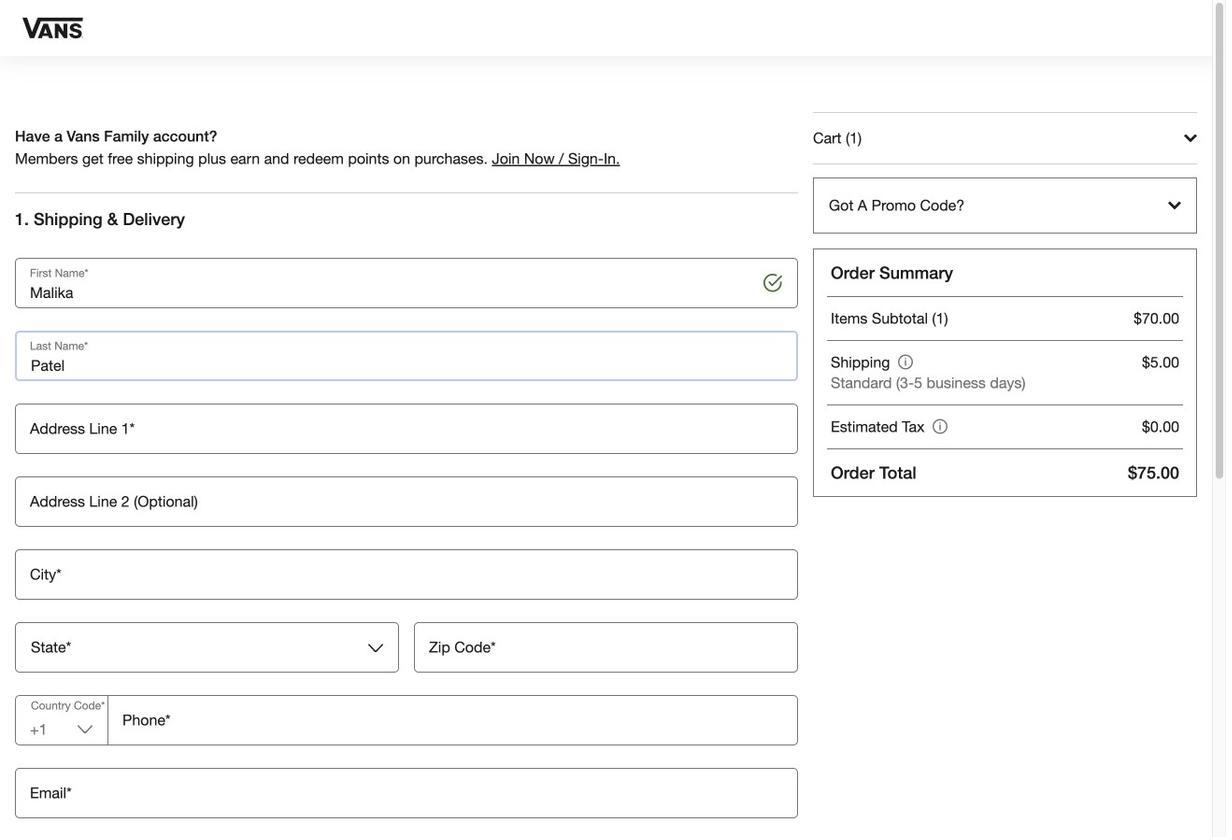 Task type: vqa. For each thing, say whether or not it's contained in the screenshot.
the View Cart icon
no



Task type: describe. For each thing, give the bounding box(es) containing it.
shipping tooltip image
[[898, 355, 913, 370]]

estimated tax tooltip image
[[933, 419, 948, 434]]

Enter a location text field
[[15, 404, 798, 454]]

Phone telephone field
[[108, 696, 798, 746]]



Task type: locate. For each thing, give the bounding box(es) containing it.
None text field
[[15, 550, 798, 600], [414, 623, 798, 673], [15, 550, 798, 600], [414, 623, 798, 673]]

None email field
[[15, 769, 798, 819]]

home page image
[[22, 0, 83, 58]]

None text field
[[15, 258, 798, 309], [15, 331, 798, 381], [15, 477, 798, 527], [16, 624, 398, 672], [15, 258, 798, 309], [15, 331, 798, 381], [15, 477, 798, 527], [16, 624, 398, 672]]



